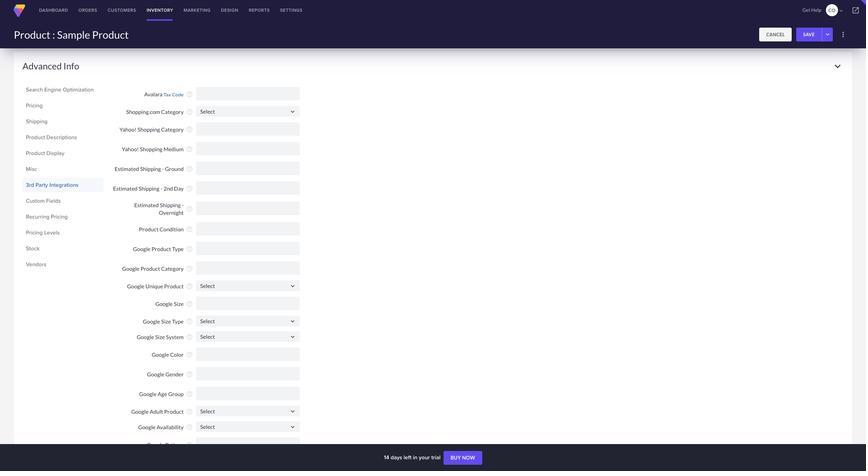 Task type: vqa. For each thing, say whether or not it's contained in the screenshot.
Password
no



Task type: describe. For each thing, give the bounding box(es) containing it.
google for google size system help_outline
[[137, 334, 154, 341]]

save link
[[796, 28, 822, 41]]

cancel link
[[759, 28, 792, 41]]

cancel
[[766, 32, 785, 37]]

estimated for estimated shipping - ground help_outline
[[115, 166, 139, 172]]

product up misc on the left of the page
[[26, 149, 45, 157]]

size for help_outline
[[174, 301, 184, 307]]

now
[[462, 455, 475, 461]]

help_outline inside google size system help_outline
[[186, 334, 193, 341]]

pricing levels
[[26, 229, 60, 237]]

inventory
[[147, 7, 173, 13]]

google for google availability help_outline
[[138, 424, 156, 431]]

help_outline inside shopping.com category help_outline
[[186, 109, 193, 115]]

estimated for estimated shipping - 2nd day help_outline
[[113, 185, 138, 192]]

help_outline inside the google pattern help_outline
[[186, 442, 193, 449]]

yahoo! for yahoo! shopping medium help_outline
[[122, 146, 139, 152]]

misc
[[26, 165, 37, 173]]

ground
[[165, 166, 184, 172]]

help_outline inside google gender help_outline
[[186, 371, 193, 378]]

help_outline inside google unique product help_outline
[[186, 283, 193, 290]]

category for yahoo! shopping category help_outline
[[161, 126, 184, 133]]

google product type help_outline
[[133, 246, 193, 253]]

recurring pricing
[[26, 213, 68, 221]]

google gender help_outline
[[147, 371, 193, 378]]

product inside 'link'
[[26, 134, 45, 142]]

product condition help_outline
[[139, 226, 193, 233]]

shipping for estimated shipping - ground help_outline
[[140, 166, 161, 172]]

google for google size type help_outline
[[143, 318, 160, 325]]

vendors link
[[26, 259, 100, 271]]

system
[[166, 334, 184, 341]]

search
[[26, 86, 43, 94]]

pricing inside recurring pricing link
[[51, 213, 68, 221]]

display
[[46, 149, 64, 157]]

 link
[[845, 0, 866, 21]]

3rd
[[26, 181, 34, 189]]

marketing
[[184, 7, 211, 13]]

yahoo! shopping medium help_outline
[[122, 146, 193, 153]]

help_outline inside avalara tax code help_outline
[[186, 91, 193, 98]]

help_outline inside yahoo! shopping medium help_outline
[[186, 146, 193, 153]]

more_vert button
[[836, 28, 850, 41]]

 for google size system help_outline
[[289, 334, 296, 341]]

co 
[[828, 7, 844, 14]]

google size type help_outline
[[143, 318, 193, 325]]

help_outline inside google size help_outline
[[186, 301, 193, 308]]

help_outline inside product condition help_outline
[[186, 226, 193, 233]]

customers
[[108, 7, 136, 13]]

help
[[811, 7, 821, 13]]

stock
[[26, 245, 40, 253]]

shopping.com
[[126, 109, 160, 115]]

pattern
[[165, 442, 184, 448]]

levels
[[44, 229, 60, 237]]

pricing for pricing
[[26, 102, 43, 110]]

 for google adult product help_outline
[[289, 409, 296, 416]]

co
[[828, 7, 836, 13]]

shopping.com category help_outline
[[126, 109, 193, 115]]

save
[[803, 32, 815, 37]]


[[852, 6, 860, 15]]

google product category help_outline
[[122, 266, 193, 273]]

 for google size type help_outline
[[289, 318, 296, 326]]

product display link
[[26, 148, 100, 160]]

google for google size help_outline
[[155, 301, 173, 307]]

 for google availability help_outline
[[289, 424, 296, 431]]

your
[[419, 454, 430, 462]]

- for estimated shipping - overnight help_outline
[[182, 202, 184, 208]]

condition
[[160, 226, 184, 233]]

 for google unique product help_outline
[[289, 283, 296, 290]]

type for google size type help_outline
[[172, 318, 184, 325]]

2nd
[[163, 185, 173, 192]]

buy
[[451, 455, 461, 461]]

shopping for yahoo! shopping medium help_outline
[[140, 146, 162, 152]]

- for estimated shipping - ground help_outline
[[162, 166, 164, 172]]

size for type
[[161, 318, 171, 325]]

google for google product type help_outline
[[133, 246, 150, 252]]

reports
[[249, 7, 270, 13]]

google availability help_outline
[[138, 424, 193, 431]]

help_outline inside google availability help_outline
[[186, 424, 193, 431]]

google unique product help_outline
[[127, 283, 193, 290]]

age
[[158, 391, 167, 398]]

fields
[[46, 197, 61, 205]]

recurring pricing link
[[26, 211, 100, 223]]

design
[[221, 7, 238, 13]]

code
[[172, 91, 184, 98]]

help_outline inside yahoo! shopping category help_outline
[[186, 126, 193, 133]]

shipping up product descriptions
[[26, 118, 48, 126]]

help_outline inside google size type help_outline
[[186, 318, 193, 325]]

help_outline inside 'estimated shipping - ground help_outline'
[[186, 166, 193, 173]]

custom fields link
[[26, 195, 100, 207]]

14 days left in your trial
[[384, 454, 442, 462]]

dashboard
[[39, 7, 68, 13]]

custom fields
[[26, 197, 61, 205]]

tax code link
[[164, 91, 184, 98]]

party
[[36, 181, 48, 189]]



Task type: locate. For each thing, give the bounding box(es) containing it.
google inside google gender help_outline
[[147, 371, 164, 378]]

size up google size system help_outline
[[161, 318, 171, 325]]

2 vertical spatial category
[[161, 266, 184, 272]]

type inside google size type help_outline
[[172, 318, 184, 325]]

estimated inside estimated shipping - overnight help_outline
[[134, 202, 159, 208]]

pricing down custom fields link
[[51, 213, 68, 221]]

yahoo! down shopping.com
[[119, 126, 136, 133]]

20 help_outline from the top
[[186, 442, 193, 449]]

10 help_outline from the top
[[186, 266, 193, 273]]

estimated up estimated shipping - 2nd day help_outline
[[115, 166, 139, 172]]

0 vertical spatial size
[[174, 301, 184, 307]]

advanced info
[[22, 61, 79, 72]]

-
[[162, 166, 164, 172], [161, 185, 162, 192], [182, 202, 184, 208]]

17 help_outline from the top
[[186, 391, 193, 398]]


[[838, 8, 844, 14]]

medium
[[164, 146, 184, 152]]

color
[[170, 352, 184, 358]]

product descriptions link
[[26, 132, 100, 144]]

google inside "google product category help_outline"
[[122, 266, 140, 272]]

tax
[[164, 91, 171, 98]]

estimated down 'estimated shipping - ground help_outline'
[[113, 185, 138, 192]]

0 vertical spatial type
[[172, 246, 184, 252]]

0 vertical spatial shopping
[[138, 126, 160, 133]]

orders
[[78, 7, 97, 13]]

size inside google size system help_outline
[[155, 334, 165, 341]]

2 category from the top
[[161, 126, 184, 133]]

google down google size type help_outline
[[137, 334, 154, 341]]

1 type from the top
[[172, 246, 184, 252]]

help_outline inside "google product category help_outline"
[[186, 266, 193, 273]]

4 help_outline from the top
[[186, 146, 193, 153]]

size inside google size type help_outline
[[161, 318, 171, 325]]

product up product display
[[26, 134, 45, 142]]

2 vertical spatial pricing
[[26, 229, 43, 237]]

shopping
[[138, 126, 160, 133], [140, 146, 162, 152]]

google for google adult product help_outline
[[131, 409, 149, 415]]

category up the medium
[[161, 126, 184, 133]]

pricing link
[[26, 100, 100, 112]]

optimization
[[63, 86, 94, 94]]

adult
[[150, 409, 163, 415]]

5  from the top
[[289, 409, 296, 416]]

pricing down search
[[26, 102, 43, 110]]

product inside product condition help_outline
[[139, 226, 159, 233]]

product down product condition help_outline
[[152, 246, 171, 252]]

shipping link
[[26, 116, 100, 128]]

availability
[[157, 424, 184, 431]]

- left '2nd'
[[161, 185, 162, 192]]

2 vertical spatial size
[[155, 334, 165, 341]]

expand_more
[[832, 61, 844, 72]]

- up overnight
[[182, 202, 184, 208]]

18 help_outline from the top
[[186, 409, 193, 416]]

yahoo! up 'estimated shipping - ground help_outline'
[[122, 146, 139, 152]]

google up google unique product help_outline
[[122, 266, 140, 272]]

engine
[[44, 86, 61, 94]]

product inside the google product type help_outline
[[152, 246, 171, 252]]

help_outline inside 'google adult product help_outline'
[[186, 409, 193, 416]]

0 vertical spatial yahoo!
[[119, 126, 136, 133]]

1 vertical spatial yahoo!
[[122, 146, 139, 152]]

search engine optimization link
[[26, 84, 100, 96]]

15 help_outline from the top
[[186, 352, 193, 359]]

- inside estimated shipping - 2nd day help_outline
[[161, 185, 162, 192]]

google for google age group help_outline
[[139, 391, 157, 398]]

1 vertical spatial estimated
[[113, 185, 138, 192]]

1 vertical spatial pricing
[[51, 213, 68, 221]]

google left color
[[152, 352, 169, 358]]

stock link
[[26, 243, 100, 255]]

yahoo! for yahoo! shopping category help_outline
[[119, 126, 136, 133]]

product inside "google product category help_outline"
[[141, 266, 160, 272]]

pricing for pricing levels
[[26, 229, 43, 237]]

help_outline
[[186, 91, 193, 98], [186, 109, 193, 115], [186, 126, 193, 133], [186, 146, 193, 153], [186, 166, 193, 173], [186, 185, 193, 192], [186, 206, 193, 213], [186, 226, 193, 233], [186, 246, 193, 253], [186, 266, 193, 273], [186, 283, 193, 290], [186, 301, 193, 308], [186, 318, 193, 325], [186, 334, 193, 341], [186, 352, 193, 359], [186, 371, 193, 378], [186, 391, 193, 398], [186, 409, 193, 416], [186, 424, 193, 431], [186, 442, 193, 449]]

3rd party integrations
[[26, 181, 79, 189]]

None text field
[[196, 123, 300, 136], [196, 202, 300, 216], [196, 332, 300, 342], [196, 368, 300, 381], [196, 387, 300, 401], [196, 406, 300, 417], [196, 422, 300, 433], [196, 123, 300, 136], [196, 202, 300, 216], [196, 332, 300, 342], [196, 368, 300, 381], [196, 387, 300, 401], [196, 406, 300, 417], [196, 422, 300, 433]]

4  from the top
[[289, 334, 296, 341]]

google for google gender help_outline
[[147, 371, 164, 378]]

google color help_outline
[[152, 352, 193, 359]]

6  from the top
[[289, 424, 296, 431]]

google inside google unique product help_outline
[[127, 283, 144, 290]]

unique
[[145, 283, 163, 290]]

settings
[[280, 7, 303, 13]]

google inside the google product type help_outline
[[133, 246, 150, 252]]

recurring
[[26, 213, 49, 221]]

google up "google product category help_outline"
[[133, 246, 150, 252]]

buy now link
[[444, 452, 482, 465]]

shipping inside estimated shipping - 2nd day help_outline
[[139, 185, 159, 192]]

advanced
[[22, 61, 62, 72]]

info
[[63, 61, 79, 72]]

help_outline inside estimated shipping - 2nd day help_outline
[[186, 185, 193, 192]]

size
[[174, 301, 184, 307], [161, 318, 171, 325], [155, 334, 165, 341]]

shipping up estimated shipping - 2nd day help_outline
[[140, 166, 161, 172]]

1 vertical spatial -
[[161, 185, 162, 192]]

0 vertical spatial estimated
[[115, 166, 139, 172]]

11 help_outline from the top
[[186, 283, 193, 290]]

product down customers
[[92, 28, 129, 41]]

google inside google size type help_outline
[[143, 318, 160, 325]]

5 help_outline from the top
[[186, 166, 193, 173]]

category inside "google product category help_outline"
[[161, 266, 184, 272]]

pricing up stock
[[26, 229, 43, 237]]

more_vert
[[839, 30, 847, 39]]

shopping inside yahoo! shopping category help_outline
[[138, 126, 160, 133]]

help_outline inside google age group help_outline
[[186, 391, 193, 398]]

shipping inside 'estimated shipping - ground help_outline'
[[140, 166, 161, 172]]

product display
[[26, 149, 64, 157]]

1  from the top
[[289, 108, 296, 116]]

shopping inside yahoo! shopping medium help_outline
[[140, 146, 162, 152]]

estimated shipping - overnight help_outline
[[134, 202, 193, 216]]

shopping for yahoo! shopping category help_outline
[[138, 126, 160, 133]]

type up system
[[172, 318, 184, 325]]

2 vertical spatial estimated
[[134, 202, 159, 208]]

6 help_outline from the top
[[186, 185, 193, 192]]

product inside 'google adult product help_outline'
[[164, 409, 184, 415]]

product descriptions
[[26, 134, 77, 142]]

category inside shopping.com category help_outline
[[161, 109, 184, 115]]

sample
[[57, 28, 90, 41]]

google left age
[[139, 391, 157, 398]]

3  from the top
[[289, 318, 296, 326]]

google inside google color help_outline
[[152, 352, 169, 358]]

pricing inside pricing levels link
[[26, 229, 43, 237]]

size inside google size help_outline
[[174, 301, 184, 307]]

None text field
[[196, 87, 300, 101], [196, 106, 300, 117], [196, 142, 300, 156], [196, 162, 300, 175], [196, 182, 300, 195], [196, 222, 300, 236], [196, 242, 300, 256], [196, 262, 300, 275], [196, 281, 300, 292], [196, 297, 300, 311], [196, 316, 300, 327], [196, 348, 300, 361], [196, 87, 300, 101], [196, 106, 300, 117], [196, 142, 300, 156], [196, 162, 300, 175], [196, 182, 300, 195], [196, 222, 300, 236], [196, 242, 300, 256], [196, 262, 300, 275], [196, 281, 300, 292], [196, 297, 300, 311], [196, 316, 300, 327], [196, 348, 300, 361]]

day
[[174, 185, 184, 192]]

avalara
[[144, 91, 162, 97]]

pricing levels link
[[26, 227, 100, 239]]

product : sample product
[[14, 28, 129, 41]]

product
[[14, 28, 50, 41], [92, 28, 129, 41], [26, 134, 45, 142], [26, 149, 45, 157], [139, 226, 159, 233], [152, 246, 171, 252], [141, 266, 160, 272], [164, 283, 184, 290], [164, 409, 184, 415]]

help_outline inside google color help_outline
[[186, 352, 193, 359]]

custom
[[26, 197, 45, 205]]

help_outline inside the google product type help_outline
[[186, 246, 193, 253]]

shopping down shopping.com
[[138, 126, 160, 133]]

shipping for estimated shipping - overnight help_outline
[[160, 202, 181, 208]]

7 help_outline from the top
[[186, 206, 193, 213]]

0 vertical spatial category
[[161, 109, 184, 115]]

google left adult
[[131, 409, 149, 415]]

help_outline inside estimated shipping - overnight help_outline
[[186, 206, 193, 213]]

misc link
[[26, 164, 100, 175]]

3 help_outline from the top
[[186, 126, 193, 133]]

product up unique
[[141, 266, 160, 272]]

estimated inside estimated shipping - 2nd day help_outline
[[113, 185, 138, 192]]

yahoo! shopping category help_outline
[[119, 126, 193, 133]]

estimated shipping - ground help_outline
[[115, 166, 193, 173]]

category for google product category help_outline
[[161, 266, 184, 272]]

google for google unique product help_outline
[[127, 283, 144, 290]]

google pattern help_outline
[[147, 442, 193, 449]]

1 category from the top
[[161, 109, 184, 115]]

type for google product type help_outline
[[172, 246, 184, 252]]

google left gender
[[147, 371, 164, 378]]

in
[[413, 454, 417, 462]]

google inside google availability help_outline
[[138, 424, 156, 431]]

google for google product category help_outline
[[122, 266, 140, 272]]

16 help_outline from the top
[[186, 371, 193, 378]]

1 vertical spatial size
[[161, 318, 171, 325]]

size left system
[[155, 334, 165, 341]]

days
[[391, 454, 402, 462]]

shipping up overnight
[[160, 202, 181, 208]]

google down google unique product help_outline
[[155, 301, 173, 307]]

yahoo!
[[119, 126, 136, 133], [122, 146, 139, 152]]

estimated inside 'estimated shipping - ground help_outline'
[[115, 166, 139, 172]]

google inside google size help_outline
[[155, 301, 173, 307]]

19 help_outline from the top
[[186, 424, 193, 431]]

buy now
[[451, 455, 475, 461]]

2  from the top
[[289, 283, 296, 290]]

category down the google product type help_outline on the left bottom of the page
[[161, 266, 184, 272]]

google inside the google pattern help_outline
[[147, 442, 164, 448]]

estimated shipping - 2nd day help_outline
[[113, 185, 193, 192]]

0 vertical spatial pricing
[[26, 102, 43, 110]]

9 help_outline from the top
[[186, 246, 193, 253]]

google down adult
[[138, 424, 156, 431]]

12 help_outline from the top
[[186, 301, 193, 308]]

size up google size type help_outline
[[174, 301, 184, 307]]

14 help_outline from the top
[[186, 334, 193, 341]]

shipping for estimated shipping - 2nd day help_outline
[[139, 185, 159, 192]]

google size help_outline
[[155, 301, 193, 308]]

:
[[52, 28, 55, 41]]

google for google color help_outline
[[152, 352, 169, 358]]

product left :
[[14, 28, 50, 41]]

google left unique
[[127, 283, 144, 290]]

group
[[168, 391, 184, 398]]

get
[[803, 7, 810, 13]]

search engine optimization
[[26, 86, 94, 94]]

integrations
[[49, 181, 79, 189]]

2 type from the top
[[172, 318, 184, 325]]

size for system
[[155, 334, 165, 341]]

google for google pattern help_outline
[[147, 442, 164, 448]]

- inside estimated shipping - overnight help_outline
[[182, 202, 184, 208]]

product up availability
[[164, 409, 184, 415]]

estimated for estimated shipping - overnight help_outline
[[134, 202, 159, 208]]

2 help_outline from the top
[[186, 109, 193, 115]]

product left condition
[[139, 226, 159, 233]]

shipping left '2nd'
[[139, 185, 159, 192]]

google inside google size system help_outline
[[137, 334, 154, 341]]

yahoo! inside yahoo! shopping medium help_outline
[[122, 146, 139, 152]]

dashboard link
[[34, 0, 73, 21]]

 for shopping.com category help_outline
[[289, 108, 296, 116]]

- for estimated shipping - 2nd day help_outline
[[161, 185, 162, 192]]

type inside the google product type help_outline
[[172, 246, 184, 252]]

1 vertical spatial shopping
[[140, 146, 162, 152]]

google inside google age group help_outline
[[139, 391, 157, 398]]

left
[[404, 454, 412, 462]]

3rd party integrations link
[[26, 180, 100, 191]]

product inside google unique product help_outline
[[164, 283, 184, 290]]

1 vertical spatial type
[[172, 318, 184, 325]]

avalara tax code help_outline
[[144, 91, 193, 98]]

type down condition
[[172, 246, 184, 252]]

trial
[[431, 454, 441, 462]]

13 help_outline from the top
[[186, 318, 193, 325]]

descriptions
[[46, 134, 77, 142]]

2 vertical spatial -
[[182, 202, 184, 208]]

category down tax code link
[[161, 109, 184, 115]]

shipping inside estimated shipping - overnight help_outline
[[160, 202, 181, 208]]

3 category from the top
[[161, 266, 184, 272]]

pricing inside pricing "link"
[[26, 102, 43, 110]]

estimated
[[115, 166, 139, 172], [113, 185, 138, 192], [134, 202, 159, 208]]

google up google size system help_outline
[[143, 318, 160, 325]]

- inside 'estimated shipping - ground help_outline'
[[162, 166, 164, 172]]

get help
[[803, 7, 821, 13]]

1 vertical spatial category
[[161, 126, 184, 133]]

yahoo! inside yahoo! shopping category help_outline
[[119, 126, 136, 133]]

product up google size help_outline
[[164, 283, 184, 290]]

category inside yahoo! shopping category help_outline
[[161, 126, 184, 133]]

estimated down estimated shipping - 2nd day help_outline
[[134, 202, 159, 208]]

google
[[133, 246, 150, 252], [122, 266, 140, 272], [127, 283, 144, 290], [155, 301, 173, 307], [143, 318, 160, 325], [137, 334, 154, 341], [152, 352, 169, 358], [147, 371, 164, 378], [139, 391, 157, 398], [131, 409, 149, 415], [138, 424, 156, 431], [147, 442, 164, 448]]

0 vertical spatial -
[[162, 166, 164, 172]]

8 help_outline from the top
[[186, 226, 193, 233]]

- left ground
[[162, 166, 164, 172]]

google left pattern
[[147, 442, 164, 448]]

google size system help_outline
[[137, 334, 193, 341]]

vendors
[[26, 261, 46, 269]]

1 help_outline from the top
[[186, 91, 193, 98]]

14
[[384, 454, 389, 462]]

shopping up 'estimated shipping - ground help_outline'
[[140, 146, 162, 152]]

google inside 'google adult product help_outline'
[[131, 409, 149, 415]]

gender
[[165, 371, 184, 378]]



